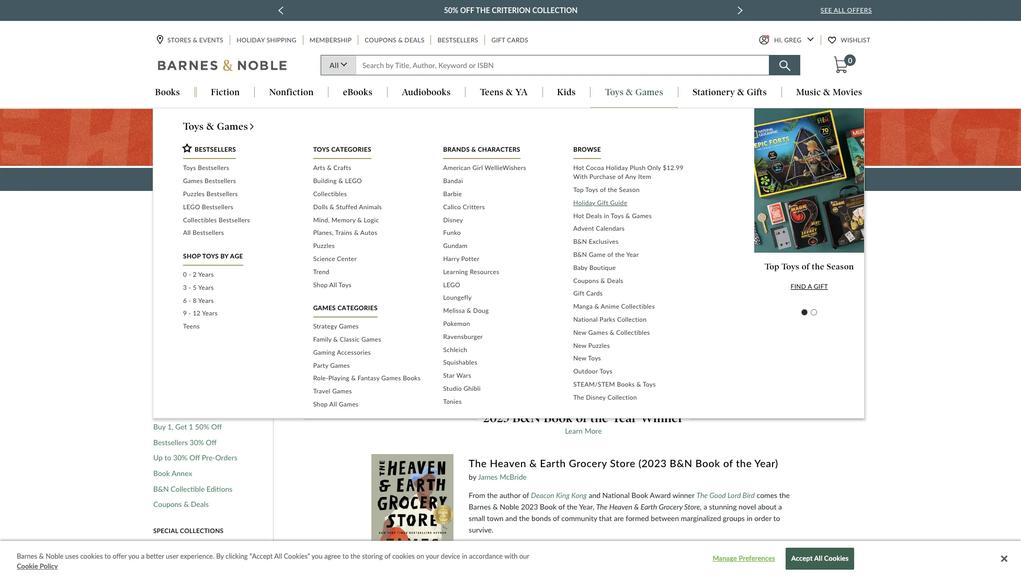 Task type: locate. For each thing, give the bounding box(es) containing it.
book up "trending"
[[488, 206, 525, 227]]

1 vertical spatial disney
[[586, 394, 606, 401]]

disney inside american girl welliewishers bandai barbie calico critters disney funko gundam harry potter learning resources lego loungefly melissa & doug pokemon ravensburger schleich squishables star wars studio ghibli tonies
[[444, 216, 463, 224]]

of up learn more link
[[576, 410, 588, 426]]

categories
[[332, 146, 372, 154], [338, 304, 378, 312]]

studio
[[444, 385, 462, 393]]

1 horizontal spatial find
[[791, 282, 807, 290]]

2 horizontal spatial lego
[[444, 281, 461, 289]]

new toys link
[[574, 352, 688, 365]]

2 vertical spatial lego
[[444, 281, 461, 289]]

new
[[574, 329, 587, 336], [574, 342, 587, 349], [153, 350, 168, 359], [574, 355, 587, 362], [338, 367, 353, 376]]

on right our
[[540, 555, 548, 564]]

1 vertical spatial year
[[612, 410, 638, 426]]

off inside buy one, get one 50% off books for every reader
[[617, 367, 628, 376]]

and inside the a stunning novel about a small town and the bonds of community that are formed between marginalized groups in order to survive.
[[506, 514, 518, 523]]

the right "over:"
[[688, 544, 700, 553]]

0 horizontal spatial guide
[[194, 273, 213, 281]]

about for james
[[469, 555, 488, 564]]

coupons & deals inside the book store main content
[[153, 500, 209, 509]]

puzzles down parks
[[589, 342, 610, 349]]

learn down survive.
[[469, 544, 487, 553]]

1 horizontal spatial cards
[[587, 290, 603, 298]]

coupons down special sections
[[574, 277, 599, 285]]

50% up bestsellers link
[[444, 6, 458, 15]]

b&n inside b&n collectible editions link
[[153, 485, 169, 494]]

reader
[[599, 376, 621, 385]]

years right 2
[[198, 271, 214, 279]]

for down american on the left of the page
[[443, 174, 455, 184]]

ya inside button
[[516, 87, 528, 98]]

0 vertical spatial disney
[[444, 216, 463, 224]]

read inside and read more about james mcbride on
[[760, 544, 775, 553]]

of inside comes the barnes & noble 2023 book of the year,
[[559, 502, 565, 511]]

by left clicking
[[216, 552, 224, 561]]

toys & games for toys & games link in the top left of the page
[[183, 121, 248, 133]]

in
[[604, 212, 610, 220], [747, 514, 753, 523], [462, 552, 468, 561]]

lord
[[728, 491, 741, 500]]

2 horizontal spatial coupons
[[574, 277, 599, 285]]

2 vertical spatial puzzles
[[589, 342, 610, 349]]

national inside the book store main content
[[603, 491, 630, 500]]

b&n inside b&n book of the year link
[[153, 557, 169, 566]]

list containing 0 - 2 years
[[183, 269, 298, 333]]

1 horizontal spatial season
[[827, 262, 854, 272]]

on for about
[[540, 555, 548, 564]]

0 vertical spatial by
[[221, 252, 229, 260]]

all up 'customer favorites'
[[183, 229, 191, 237]]

0 horizontal spatial earth
[[540, 457, 566, 469]]

earth inside the heaven & earth grocery store (2023 b&n book of the year) by james mcbride
[[540, 457, 566, 469]]

1 vertical spatial by
[[469, 473, 477, 482]]

bestsellers
[[438, 36, 479, 44], [195, 146, 236, 154], [198, 164, 229, 172], [205, 177, 236, 185], [207, 190, 238, 198], [202, 203, 233, 211], [219, 216, 250, 224], [193, 229, 224, 237], [192, 335, 227, 344], [153, 438, 188, 447]]

from the author of deacon king kong and national book award winner the good lord bird
[[469, 491, 755, 500]]

0 horizontal spatial releases
[[170, 350, 198, 359]]

building
[[313, 177, 337, 185]]

on inside and read more about james mcbride on
[[540, 555, 548, 564]]

orders
[[215, 454, 238, 462]]

collection down manga & anime collectibles link
[[618, 316, 647, 323]]

cart image
[[835, 57, 849, 74]]

the book store main content
[[0, 109, 1022, 577]]

heaven for store,
[[610, 502, 633, 511]]

previous slide / item image
[[279, 6, 284, 15]]

buy left one,
[[540, 367, 552, 376]]

teens inside button
[[480, 87, 504, 98]]

collectibles down national parks collection link
[[617, 329, 650, 336]]

& inside "heading"
[[472, 146, 477, 154]]

disney inside hot cocoa holiday plush only $12.99 with purchase of any item top toys of the season holiday gift guide hot deals in toys & games advent calendars b&n exclusives b&n game of the year baby boutique coupons & deals gift cards manga & anime collectibles national parks collection new games & collectibles new puzzles new toys outdoor toys steam/stem books & toys the disney collection
[[586, 394, 606, 401]]

read left 'right'
[[413, 228, 426, 237]]

2023 up bonds
[[521, 502, 538, 511]]

barbie
[[444, 190, 462, 198]]

None field
[[356, 55, 770, 76]]

find the perfect gift for everyone on your list shop our holiday gift guide
[[359, 174, 662, 184]]

0 vertical spatial holiday gift guide link
[[574, 197, 688, 210]]

national up are
[[603, 491, 630, 500]]

0 vertical spatial learn
[[565, 427, 583, 436]]

hi, greg button
[[760, 35, 815, 45]]

collectibles inside arts & crafts building & lego collectibles dolls & stuffed animals mind, memory & logic planes, trains & autos puzzles science center trend shop all toys
[[313, 190, 347, 198]]

shop inside the book store main content
[[549, 174, 569, 184]]

deals down b&n collectible editions link
[[191, 500, 209, 509]]

tonies link
[[444, 396, 558, 409]]

a stunning novel about a small town and the bonds of community that are formed between marginalized groups in order to survive.
[[469, 502, 783, 534]]

animals
[[359, 203, 382, 211]]

special for special values
[[153, 408, 178, 416]]

kids for kids top 100
[[153, 319, 167, 328]]

1 horizontal spatial for
[[568, 376, 577, 385]]

0 vertical spatial grocery
[[569, 457, 608, 469]]

off up pre-
[[206, 438, 217, 447]]

customer favorites
[[153, 258, 225, 266]]

2 vertical spatial 2023
[[214, 541, 231, 550]]

- left the 8
[[189, 297, 191, 304]]

puzzles up science
[[313, 242, 335, 250]]

barnes up the cookie
[[17, 552, 37, 561]]

learn inside 2023 b&n book of the year winner learn more
[[565, 427, 583, 436]]

50% for buy one, get one 50% off books for every reader
[[601, 367, 615, 376]]

the down purchase
[[608, 186, 618, 194]]

0 horizontal spatial get
[[175, 422, 187, 431]]

the inside the a stunning novel about a small town and the bonds of community that are formed between marginalized groups in order to survive.
[[519, 514, 530, 523]]

books icon image
[[528, 291, 640, 365]]

0 vertical spatial year
[[627, 251, 639, 259]]

0 button
[[834, 54, 857, 74]]

collectibles bestsellers link
[[183, 214, 298, 227]]

1 vertical spatial 0
[[183, 271, 187, 279]]

0 horizontal spatial kids
[[153, 319, 167, 328]]

2 vertical spatial 100
[[182, 319, 195, 328]]

noble inside the barnes & noble uses cookies to offer you a better user experience. by clicking "accept all cookies" you agree to the storing of cookies on your device in accordance with our cookie policy
[[46, 552, 64, 561]]

0 vertical spatial national
[[574, 316, 598, 323]]

manga & anime collectibles link
[[574, 301, 688, 314]]

0 left 2
[[183, 271, 187, 279]]

of right bonds
[[553, 514, 560, 523]]

teens for teens & ya
[[480, 87, 504, 98]]

the left year)
[[737, 457, 752, 469]]

coming soon up books by subject
[[153, 366, 196, 375]]

lego inside american girl welliewishers bandai barbie calico critters disney funko gundam harry potter learning resources lego loungefly melissa & doug pokemon ravensburger schleich squishables star wars studio ghibli tonies
[[444, 281, 461, 289]]

0 vertical spatial noble
[[500, 502, 520, 511]]

ya for teens & ya top 100
[[180, 304, 189, 312]]

top toys of the season
[[765, 262, 854, 272]]

by
[[221, 252, 229, 260], [216, 552, 224, 561]]

books inside button
[[155, 87, 180, 98]]

0 vertical spatial special
[[539, 261, 579, 277]]

storing
[[362, 552, 383, 561]]

classic
[[340, 336, 360, 343]]

list containing american girl welliewishers
[[444, 162, 558, 409]]

0 vertical spatial 0
[[849, 56, 853, 65]]

puzzles
[[183, 190, 205, 198], [313, 242, 335, 250], [589, 342, 610, 349]]

3 - from the top
[[189, 297, 191, 304]]

Search by Title, Author, Keyword or ISBN text field
[[356, 55, 770, 76]]

shop toys by age
[[183, 252, 243, 260]]

cookies left the your at the bottom
[[393, 552, 415, 561]]

hot cocoa holiday plush only $12.99 with purchase of any item top toys of the season holiday gift guide hot deals in toys & games advent calendars b&n exclusives b&n game of the year baby boutique coupons & deals gift cards manga & anime collectibles national parks collection new games & collectibles new puzzles new toys outdoor toys steam/stem books & toys the disney collection
[[574, 164, 684, 401]]

2 horizontal spatial puzzles
[[589, 342, 610, 349]]

on down "welliewishers"
[[496, 174, 506, 184]]

all inside accept all cookies button
[[815, 554, 823, 563]]

holiday gift guide link
[[574, 197, 688, 210], [153, 273, 213, 282]]

0 horizontal spatial national
[[574, 316, 598, 323]]

brands & characters heading
[[444, 146, 521, 159]]

special up 1,
[[153, 408, 178, 416]]

1 vertical spatial in
[[747, 514, 753, 523]]

2023 up clicking
[[214, 541, 231, 550]]

0 vertical spatial read
[[413, 228, 426, 237]]

collectibles down building
[[313, 190, 347, 198]]

lego down learning
[[444, 281, 461, 289]]

of inside the heaven & earth grocery store (2023 b&n book of the year) by james mcbride
[[724, 457, 734, 469]]

0 horizontal spatial cards
[[507, 36, 529, 44]]

books inside hot cocoa holiday plush only $12.99 with purchase of any item top toys of the season holiday gift guide hot deals in toys & games advent calendars b&n exclusives b&n game of the year baby boutique coupons & deals gift cards manga & anime collectibles national parks collection new games & collectibles new puzzles new toys outdoor toys steam/stem books & toys the disney collection
[[617, 381, 635, 388]]

james inside and read more about james mcbride on
[[489, 555, 509, 564]]

1 vertical spatial buy
[[153, 422, 166, 431]]

0 horizontal spatial cookies
[[80, 552, 103, 561]]

values
[[180, 408, 204, 416]]

mcbride
[[500, 473, 527, 482], [511, 555, 538, 564]]

book annex
[[153, 469, 192, 478]]

soon up books by subject
[[180, 366, 196, 375]]

1 vertical spatial noble
[[46, 552, 64, 561]]

brands & characters
[[444, 146, 521, 154]]

1 vertical spatial 100
[[204, 304, 217, 312]]

0 horizontal spatial gift cards link
[[491, 35, 530, 45]]

1 vertical spatial 30%
[[173, 454, 188, 462]]

2 hot from the top
[[574, 212, 585, 220]]

1 vertical spatial 50%
[[601, 367, 615, 376]]

gift cards link
[[491, 35, 530, 45], [574, 288, 688, 301]]

down arrow image
[[808, 37, 815, 42]]

2 more from the left
[[776, 544, 793, 553]]

strategy games link
[[313, 321, 428, 333]]

about inside the a stunning novel about a small town and the bonds of community that are formed between marginalized groups in order to survive.
[[758, 502, 777, 511]]

holiday inside holiday shipping "link"
[[237, 36, 265, 44]]

hot up advent
[[574, 212, 585, 220]]

1 vertical spatial earth
[[641, 502, 658, 511]]

books inside strategy games family & classic games gaming accessories party games role-playing & fantasy games books travel games shop all games
[[403, 375, 421, 382]]

earth up "deacon king kong" link
[[540, 457, 566, 469]]

1 vertical spatial store
[[610, 457, 636, 469]]

holiday left shipping
[[237, 36, 265, 44]]

the up including
[[455, 206, 484, 227]]

shop inside arts & crafts building & lego collectibles dolls & stuffed animals mind, memory & logic planes, trains & autos puzzles science center trend shop all toys
[[313, 281, 328, 289]]

find inside the book store main content
[[359, 174, 377, 184]]

0 horizontal spatial 0
[[183, 271, 187, 279]]

toys inside heading
[[202, 252, 219, 260]]

0 for 0
[[849, 56, 853, 65]]

to right books
[[405, 228, 411, 237]]

0 horizontal spatial in
[[462, 552, 468, 561]]

mind,
[[313, 216, 330, 224]]

earth for store,
[[641, 502, 658, 511]]

earth
[[540, 457, 566, 469], [641, 502, 658, 511]]

list containing arts & crafts
[[313, 162, 428, 292]]

1 vertical spatial lego
[[183, 203, 200, 211]]

6 - 8 years link
[[183, 295, 298, 308]]

guide inside hot cocoa holiday plush only $12.99 with purchase of any item top toys of the season holiday gift guide hot deals in toys & games advent calendars b&n exclusives b&n game of the year baby boutique coupons & deals gift cards manga & anime collectibles national parks collection new games & collectibles new puzzles new toys outdoor toys steam/stem books & toys the disney collection
[[611, 199, 628, 207]]

b&n down the book annex link
[[153, 485, 169, 494]]

read
[[413, 228, 426, 237], [760, 544, 775, 553]]

browse heading
[[574, 146, 601, 159]]

0 vertical spatial puzzles
[[183, 190, 205, 198]]

about down comes
[[758, 502, 777, 511]]

the inside hot cocoa holiday plush only $12.99 with purchase of any item top toys of the season holiday gift guide hot deals in toys & games advent calendars b&n exclusives b&n game of the year baby boutique coupons & deals gift cards manga & anime collectibles national parks collection new games & collectibles new puzzles new toys outdoor toys steam/stem books & toys the disney collection
[[574, 394, 585, 401]]

1 vertical spatial gift cards link
[[574, 288, 688, 301]]

to inside the a stunning novel about a small town and the bonds of community that are formed between marginalized groups in order to survive.
[[774, 514, 781, 523]]

1 vertical spatial for
[[568, 376, 577, 385]]

0 inside 0 dropdown button
[[849, 56, 853, 65]]

teens & ya top 100
[[153, 304, 217, 312]]

read up preferences
[[760, 544, 775, 553]]

national inside hot cocoa holiday plush only $12.99 with purchase of any item top toys of the season holiday gift guide hot deals in toys & games advent calendars b&n exclusives b&n game of the year baby boutique coupons & deals gift cards manga & anime collectibles national parks collection new games & collectibles new puzzles new toys outdoor toys steam/stem books & toys the disney collection
[[574, 316, 598, 323]]

2 - from the top
[[189, 284, 191, 292]]

guide down top toys of the season link
[[611, 199, 628, 207]]

planes,
[[313, 229, 334, 237]]

the down every
[[574, 394, 585, 401]]

hot up with at the top of the page
[[574, 164, 585, 172]]

and left more.
[[661, 228, 672, 237]]

releases down gaming accessories link
[[355, 367, 383, 376]]

buy for buy one, get one 50% off books for every reader
[[540, 367, 552, 376]]

comes the barnes & noble 2023 book of the year,
[[469, 491, 790, 511]]

of up the good lord bird link at the right of page
[[724, 457, 734, 469]]

special sections
[[539, 261, 629, 277]]

all inside all link
[[330, 61, 339, 70]]

1 horizontal spatial store
[[610, 457, 636, 469]]

you right offer
[[128, 552, 139, 561]]

holiday
[[237, 36, 265, 44], [606, 164, 628, 172], [589, 174, 619, 184], [574, 199, 596, 207], [153, 273, 178, 281]]

list containing toys bestsellers
[[183, 162, 298, 240]]

gift
[[492, 36, 506, 44], [426, 174, 441, 184], [621, 174, 637, 184], [598, 199, 609, 207], [180, 273, 192, 281], [814, 282, 828, 290], [574, 290, 585, 298]]

heaven inside the heaven & earth grocery store (2023 b&n book of the year) by james mcbride
[[490, 457, 527, 469]]

0 horizontal spatial grocery
[[569, 457, 608, 469]]

0 vertical spatial coupons & deals link
[[364, 35, 426, 45]]

1 vertical spatial about
[[507, 544, 526, 553]]

special
[[539, 261, 579, 277], [153, 408, 178, 416], [153, 527, 178, 535]]

james up from
[[478, 473, 498, 482]]

0 horizontal spatial disney
[[444, 216, 463, 224]]

all inside arts & crafts building & lego collectibles dolls & stuffed animals mind, memory & logic planes, trains & autos puzzles science center trend shop all toys
[[330, 281, 337, 289]]

stores
[[168, 36, 191, 44]]

cookie policy link
[[17, 562, 58, 572]]

stationery
[[693, 87, 736, 98]]

1 horizontal spatial guide
[[611, 199, 628, 207]]

0 vertical spatial hot
[[574, 164, 585, 172]]

book inside comes the barnes & noble 2023 book of the year,
[[540, 502, 557, 511]]

2 horizontal spatial on
[[540, 555, 548, 564]]

0 vertical spatial by
[[175, 381, 183, 390]]

book
[[488, 206, 525, 227], [544, 410, 573, 426], [696, 457, 721, 469], [153, 469, 170, 478], [632, 491, 649, 500], [540, 502, 557, 511], [171, 557, 188, 566]]

year inside hot cocoa holiday plush only $12.99 with purchase of any item top toys of the season holiday gift guide hot deals in toys & games advent calendars b&n exclusives b&n game of the year baby boutique coupons & deals gift cards manga & anime collectibles national parks collection new games & collectibles new puzzles new toys outdoor toys steam/stem books & toys the disney collection
[[627, 251, 639, 259]]

list for toys
[[313, 162, 428, 292]]

2023
[[484, 410, 510, 426], [521, 502, 538, 511], [214, 541, 231, 550]]

user image
[[760, 35, 769, 45]]

toys inside arts & crafts building & lego collectibles dolls & stuffed animals mind, memory & logic planes, trains & autos puzzles science center trend shop all toys
[[339, 281, 352, 289]]

1 vertical spatial barnes
[[17, 552, 37, 561]]

schleich link
[[444, 344, 558, 357]]

experience.
[[180, 552, 215, 561]]

100 for b&n top 100
[[184, 288, 197, 297]]

hot
[[574, 164, 585, 172], [574, 212, 585, 220]]

ya left the kids button
[[516, 87, 528, 98]]

logo image
[[158, 59, 288, 74]]

0 vertical spatial coupons
[[365, 36, 397, 44]]

our monthly picks icon image
[[640, 291, 752, 365]]

calico critters link
[[444, 201, 558, 214]]

1 horizontal spatial 30%
[[190, 438, 204, 447]]

james mcbride link
[[478, 473, 527, 482]]

buy
[[540, 367, 552, 376], [153, 422, 166, 431]]

barnes down from
[[469, 502, 491, 511]]

all right accept
[[815, 554, 823, 563]]

the inside the heaven & earth grocery store (2023 b&n book of the year) by james mcbride
[[469, 457, 487, 469]]

guide
[[639, 174, 662, 184], [611, 199, 628, 207], [194, 273, 213, 281]]

1 vertical spatial new releases
[[338, 367, 383, 376]]

0 vertical spatial season
[[620, 186, 640, 194]]

titles,
[[513, 228, 530, 237]]

the left storing
[[351, 552, 361, 561]]

to
[[405, 228, 411, 237], [165, 454, 171, 462], [774, 514, 781, 523], [105, 552, 111, 561], [343, 552, 349, 561]]

0 vertical spatial get
[[571, 367, 583, 376]]

1 horizontal spatial grocery
[[659, 502, 683, 511]]

coupons inside the book store main content
[[153, 500, 182, 509]]

& inside american girl welliewishers bandai barbie calico critters disney funko gundam harry potter learning resources lego loungefly melissa & doug pokemon ravensburger schleich squishables star wars studio ghibli tonies
[[467, 307, 472, 315]]

0 vertical spatial teens
[[480, 87, 504, 98]]

2 vertical spatial coupons & deals link
[[153, 500, 209, 509]]

shop down 'travel'
[[313, 400, 328, 408]]

list
[[183, 162, 298, 240], [313, 162, 428, 292], [444, 162, 558, 409], [574, 162, 688, 404], [183, 269, 298, 333], [313, 321, 428, 411]]

- left 5
[[189, 284, 191, 292]]

season down any
[[620, 186, 640, 194]]

special for special collections
[[153, 527, 178, 535]]

2023 b&n book of the year winner learn more
[[484, 410, 684, 436]]

signed books icon image
[[752, 291, 863, 365]]

b&n
[[574, 238, 588, 246], [574, 251, 588, 259], [153, 288, 169, 297], [513, 410, 541, 426], [670, 457, 693, 469], [153, 485, 169, 494], [702, 544, 718, 553], [153, 557, 169, 566]]

lego inside arts & crafts building & lego collectibles dolls & stuffed animals mind, memory & logic planes, trains & autos puzzles science center trend shop all toys
[[345, 177, 362, 185]]

0 horizontal spatial read
[[413, 228, 426, 237]]

lego
[[345, 177, 362, 185], [183, 203, 200, 211], [444, 281, 461, 289]]

teens & ya top 100 link
[[153, 304, 217, 313]]

0 for 0 - 2 years 3 - 5 years 6 - 8 years 9 - 12 years teens
[[183, 271, 187, 279]]

book up learn more link
[[544, 410, 573, 426]]

funko
[[444, 229, 461, 237]]

1 horizontal spatial you
[[312, 552, 323, 561]]

mcbride inside the heaven & earth grocery store (2023 b&n book of the year) by james mcbride
[[500, 473, 527, 482]]

0 inside 0 - 2 years 3 - 5 years 6 - 8 years 9 - 12 years teens
[[183, 271, 187, 279]]

year,
[[579, 502, 595, 511]]

about right accordance
[[507, 544, 526, 553]]

categories up crafts
[[332, 146, 372, 154]]

categories inside heading
[[338, 304, 378, 312]]

0 horizontal spatial ya
[[180, 304, 189, 312]]

the inside the barnes & noble uses cookies to offer you a better user experience. by clicking "accept all cookies" you agree to the storing of cookies on your device in accordance with our cookie policy
[[351, 552, 361, 561]]

the up 'store,'
[[697, 491, 708, 500]]

with
[[505, 552, 518, 561]]

1 - from the top
[[189, 271, 191, 279]]

1 vertical spatial categories
[[338, 304, 378, 312]]

disney down the calico
[[444, 216, 463, 224]]

holiday gift guide link up the 'advent calendars' link
[[574, 197, 688, 210]]

bestsellers 30% off link
[[153, 438, 217, 447]]

james
[[478, 473, 498, 482], [489, 555, 509, 564]]

guide down only
[[639, 174, 662, 184]]

cards up manga
[[587, 290, 603, 298]]

noble down author
[[500, 502, 520, 511]]

fiction button
[[197, 87, 254, 99]]

list for games
[[313, 321, 428, 411]]

books by subject link
[[153, 381, 208, 390]]

1 horizontal spatial learn
[[565, 427, 583, 436]]

best
[[371, 228, 384, 237]]

0 horizontal spatial heaven
[[490, 457, 527, 469]]

get for 1
[[175, 422, 187, 431]]

0 vertical spatial 2023
[[484, 410, 510, 426]]

good
[[710, 491, 726, 500]]

doug
[[473, 307, 489, 315]]

in right device
[[462, 552, 468, 561]]

critters
[[463, 203, 485, 211]]

new releases down accessories
[[338, 367, 383, 376]]

book up good
[[696, 457, 721, 469]]

1 horizontal spatial 0
[[849, 56, 853, 65]]

& inside the heaven & earth grocery store (2023 b&n book of the year) by james mcbride
[[530, 457, 537, 469]]

0 horizontal spatial toys & games
[[183, 121, 248, 133]]

0 vertical spatial guide
[[639, 174, 662, 184]]

coupons down the collectible
[[153, 500, 182, 509]]

0 horizontal spatial coming
[[153, 366, 178, 375]]

2 horizontal spatial in
[[747, 514, 753, 523]]

2 vertical spatial 50%
[[195, 422, 210, 431]]

cocoa
[[586, 164, 605, 172]]

science center link
[[313, 253, 428, 266]]

coupons
[[365, 36, 397, 44], [574, 277, 599, 285], [153, 500, 182, 509]]

learning resources link
[[444, 266, 558, 279]]

0 vertical spatial for
[[443, 174, 455, 184]]

find for find a gift
[[791, 282, 807, 290]]

by left subject
[[175, 381, 183, 390]]

1 vertical spatial season
[[827, 262, 854, 272]]

1 vertical spatial national
[[603, 491, 630, 500]]

new puzzles link
[[574, 339, 688, 352]]

steam/stem
[[574, 381, 616, 388]]

puzzles inside arts & crafts building & lego collectibles dolls & stuffed animals mind, memory & logic planes, trains & autos puzzles science center trend shop all toys
[[313, 242, 335, 250]]

1 horizontal spatial on
[[496, 174, 506, 184]]

0 vertical spatial gift cards link
[[491, 35, 530, 45]]

in inside the a stunning novel about a small town and the bonds of community that are formed between marginalized groups in order to survive.
[[747, 514, 753, 523]]

about inside and read more about james mcbride on
[[469, 555, 488, 564]]

accept
[[792, 554, 813, 563]]

50% inside buy one, get one 50% off books for every reader
[[601, 367, 615, 376]]

0 horizontal spatial 50%
[[195, 422, 210, 431]]

to right agree at left bottom
[[343, 552, 349, 561]]

b&n left 3
[[153, 288, 169, 297]]

poured
[[644, 544, 666, 553]]

holiday down our
[[574, 199, 596, 207]]

1 vertical spatial teens
[[153, 304, 172, 312]]

of inside 2023 b&n book of the year winner learn more
[[576, 410, 588, 426]]

the down the best books of 2023
[[198, 557, 208, 566]]

harry
[[444, 255, 460, 263]]

policy
[[40, 562, 58, 571]]

customer
[[153, 258, 189, 266]]

shop down trend
[[313, 281, 328, 289]]

the book store discover the best books to read right now including trending titles, bookseller recommendations, new releases and more.
[[331, 206, 690, 237]]

(2023
[[639, 457, 667, 469]]

bestsellers down lego bestsellers link at the top
[[219, 216, 250, 224]]

and inside and read more about james mcbride on
[[747, 544, 759, 553]]

kids inside the book store main content
[[153, 319, 167, 328]]

1 horizontal spatial disney
[[586, 394, 606, 401]]

gift cards link up anime
[[574, 288, 688, 301]]

1 horizontal spatial read
[[760, 544, 775, 553]]

list containing strategy games
[[313, 321, 428, 411]]

0 vertical spatial james
[[478, 473, 498, 482]]

100 inside b&n top 100 link
[[184, 288, 197, 297]]

cookies right uses
[[80, 552, 103, 561]]

list containing hot cocoa holiday plush only $12.99 with purchase of any item
[[574, 162, 688, 404]]

you
[[128, 552, 139, 561], [312, 552, 323, 561]]

0 vertical spatial 100
[[184, 288, 197, 297]]

studio ghibli link
[[444, 383, 558, 396]]

1 vertical spatial mcbride
[[511, 555, 538, 564]]

buy inside buy 1, get 1 50% off link
[[153, 422, 166, 431]]

coming soon down squishables
[[451, 367, 494, 376]]

stunning
[[710, 502, 737, 511]]



Task type: describe. For each thing, give the bounding box(es) containing it.
calendars
[[596, 225, 625, 233]]

0 horizontal spatial coupons & deals link
[[153, 500, 209, 509]]

of down the best books of 2023
[[189, 557, 196, 566]]

2
[[193, 271, 197, 279]]

learn more about
[[469, 544, 528, 553]]

of right author
[[523, 491, 529, 500]]

gundam
[[444, 242, 468, 250]]

0 vertical spatial collection
[[532, 6, 578, 15]]

0 horizontal spatial new releases
[[153, 350, 198, 359]]

the heaven & earth grocery store (2023 b&n book of the year) link
[[469, 457, 796, 472]]

puzzles inside the toys bestsellers games bestsellers puzzles bestsellers lego bestsellers collectibles bestsellers all bestsellers
[[183, 190, 205, 198]]

0 vertical spatial 30%
[[190, 438, 204, 447]]

gaming
[[313, 349, 336, 356]]

0 vertical spatial 50%
[[444, 6, 458, 15]]

books inside buy one, get one 50% off books for every reader
[[546, 376, 566, 385]]

kids for kids
[[558, 87, 576, 98]]

kids top 100
[[153, 319, 195, 328]]

ya for teens & ya
[[516, 87, 528, 98]]

the down the "b&n exclusives" link
[[616, 251, 625, 259]]

releases
[[635, 228, 659, 237]]

1 you from the left
[[128, 552, 139, 561]]

teens & ya
[[480, 87, 528, 98]]

5
[[193, 284, 197, 292]]

hot cocoa holiday plush only $12.99 with purchase of any item link
[[574, 162, 688, 184]]

puzzles link
[[313, 240, 428, 253]]

steam/stem books & toys link
[[574, 378, 688, 391]]

store inside the heaven & earth grocery store (2023 b&n book of the year) by james mcbride
[[610, 457, 636, 469]]

book inside the book store discover the best books to read right now including trending titles, bookseller recommendations, new releases and more.
[[488, 206, 525, 227]]

2023 inside 2023 b&n book of the year winner learn more
[[484, 410, 510, 426]]

award
[[650, 491, 671, 500]]

new
[[621, 228, 633, 237]]

shop inside strategy games family & classic games gaming accessories party games role-playing & fantasy games books travel games shop all games
[[313, 400, 328, 408]]

categories for strategy games
[[338, 304, 378, 312]]

year inside 2023 b&n book of the year winner learn more
[[612, 410, 638, 426]]

criterion
[[492, 6, 531, 15]]

store,
[[685, 502, 702, 511]]

6
[[183, 297, 187, 304]]

by inside the heaven & earth grocery store (2023 b&n book of the year) by james mcbride
[[469, 473, 477, 482]]

your
[[426, 552, 439, 561]]

characters
[[478, 146, 521, 154]]

$12.99
[[663, 164, 684, 172]]

1 horizontal spatial gift cards link
[[574, 288, 688, 301]]

the up collectibles link
[[379, 174, 392, 184]]

deals down sections
[[608, 277, 624, 285]]

1 horizontal spatial coming
[[451, 367, 475, 376]]

bestsellers down games bestsellers link
[[207, 190, 238, 198]]

holiday up any
[[606, 164, 628, 172]]

toys categories
[[313, 146, 372, 154]]

james inside the heaven & earth grocery store (2023 b&n book of the year) by james mcbride
[[478, 473, 498, 482]]

barnes inside comes the barnes & noble 2023 book of the year,
[[469, 502, 491, 511]]

role-
[[313, 375, 329, 382]]

buy 1, get 1 50% off link
[[153, 422, 222, 432]]

a right novel
[[779, 502, 783, 511]]

grocery for store,
[[659, 502, 683, 511]]

gift up manga
[[574, 290, 585, 298]]

1 horizontal spatial new releases link
[[304, 291, 416, 392]]

star wars link
[[444, 370, 558, 383]]

the inside the book store discover the best books to read right now including trending titles, bookseller recommendations, new releases and more.
[[359, 228, 369, 237]]

bestsellers up shop toys by age
[[193, 229, 224, 237]]

winner
[[673, 491, 695, 500]]

perfect
[[394, 174, 423, 184]]

bestsellers down 1,
[[153, 438, 188, 447]]

b&n collectible editions link
[[153, 485, 233, 494]]

& inside button
[[824, 87, 831, 98]]

coming soon icon image
[[416, 291, 528, 365]]

book annex link
[[153, 469, 192, 478]]

deals left bestsellers link
[[405, 36, 425, 44]]

of down purchase
[[601, 186, 606, 194]]

list for shop
[[183, 269, 298, 333]]

by inside the barnes & noble uses cookies to offer you a better user experience. by clicking "accept all cookies" you agree to the storing of cookies on your device in accordance with our cookie policy
[[216, 552, 224, 561]]

all inside the barnes & noble uses cookies to offer you a better user experience. by clicking "accept all cookies" you agree to the storing of cookies on your device in accordance with our cookie policy
[[274, 552, 282, 561]]

holiday inside holiday gift guide link
[[153, 273, 178, 281]]

read inside the book store discover the best books to read right now including trending titles, bookseller recommendations, new releases and more.
[[413, 228, 426, 237]]

heaven for store
[[490, 457, 527, 469]]

1 vertical spatial collection
[[618, 316, 647, 323]]

trend link
[[313, 266, 428, 279]]

wars
[[457, 372, 472, 380]]

bestsellers image
[[182, 143, 193, 153]]

bestsellers down bestsellers heading
[[198, 164, 229, 172]]

0 horizontal spatial coming soon link
[[153, 366, 196, 375]]

squishables
[[444, 359, 478, 367]]

to inside the book store discover the best books to read right now including trending titles, bookseller recommendations, new releases and more.
[[405, 228, 411, 237]]

that
[[599, 514, 612, 523]]

the left the criterion
[[476, 6, 490, 15]]

0 - 2 years 3 - 5 years 6 - 8 years 9 - 12 years teens
[[183, 271, 218, 330]]

stationery & gifts button
[[679, 87, 782, 99]]

barnes & noble book of the year! the heaven & earth grocery store. shop now image
[[0, 109, 1022, 166]]

manage preferences button
[[712, 549, 777, 569]]

0 horizontal spatial learn
[[469, 544, 487, 553]]

gift down purchase
[[598, 199, 609, 207]]

book inside 2023 b&n book of the year winner learn more
[[544, 410, 573, 426]]

categories for arts & crafts
[[332, 146, 372, 154]]

1 horizontal spatial coupons
[[365, 36, 397, 44]]

games inside the toys bestsellers games bestsellers puzzles bestsellers lego bestsellers collectibles bestsellers all bestsellers
[[183, 177, 203, 185]]

off left pre-
[[190, 454, 200, 462]]

b&n down advent
[[574, 238, 588, 246]]

barnes inside the barnes & noble uses cookies to offer you a better user experience. by clicking "accept all cookies" you agree to the storing of cookies on your device in accordance with our cookie policy
[[17, 552, 37, 561]]

b&n up baby
[[574, 251, 588, 259]]

manga
[[574, 303, 593, 311]]

gift left 2
[[180, 273, 192, 281]]

collectibles up national parks collection link
[[622, 303, 655, 311]]

to right "up"
[[165, 454, 171, 462]]

book up the heaven & earth grocery store,
[[632, 491, 649, 500]]

top inside hot cocoa holiday plush only $12.99 with purchase of any item top toys of the season holiday gift guide hot deals in toys & games advent calendars b&n exclusives b&n game of the year baby boutique coupons & deals gift cards manga & anime collectibles national parks collection new games & collectibles new puzzles new toys outdoor toys steam/stem books & toys the disney collection
[[574, 186, 584, 194]]

1 horizontal spatial coupons & deals link
[[364, 35, 426, 45]]

find for find the perfect gift for everyone on your list shop our holiday gift guide
[[359, 174, 377, 184]]

of up experience. in the bottom left of the page
[[205, 541, 212, 550]]

deals inside the book store main content
[[191, 500, 209, 509]]

0 horizontal spatial new releases link
[[153, 350, 198, 359]]

toys inside the toys bestsellers games bestsellers puzzles bestsellers lego bestsellers collectibles bestsellers all bestsellers
[[183, 164, 196, 172]]

see all offers
[[821, 6, 873, 14]]

2 vertical spatial year
[[210, 557, 224, 566]]

purchase
[[590, 173, 616, 181]]

toys & games for toys & games button
[[606, 87, 664, 98]]

arts & crafts link
[[313, 162, 428, 175]]

toys inside heading
[[313, 146, 330, 154]]

& inside comes the barnes & noble 2023 book of the year,
[[493, 502, 498, 511]]

0 horizontal spatial coming soon
[[153, 366, 196, 375]]

on for gift
[[496, 174, 506, 184]]

of inside the barnes & noble uses cookies to offer you a better user experience. by clicking "accept all cookies" you agree to the storing of cookies on your device in accordance with our cookie policy
[[385, 552, 391, 561]]

1 horizontal spatial coming soon link
[[416, 291, 528, 392]]

years right 12
[[202, 310, 218, 317]]

the up find a gift link
[[812, 262, 825, 272]]

coming soon inside coming soon link
[[451, 367, 494, 376]]

1 vertical spatial holiday gift guide link
[[153, 273, 213, 282]]

bestsellers down 12
[[192, 335, 227, 344]]

clicking
[[226, 552, 248, 561]]

gift down 50% off the criterion collection link
[[492, 36, 506, 44]]

the heaven & earth grocery store (2023 b&n book of the year) image
[[371, 454, 454, 577]]

100 for kids top 100
[[182, 319, 195, 328]]

holiday down cocoa
[[589, 174, 619, 184]]

brands
[[444, 146, 470, 154]]

baby
[[574, 264, 588, 272]]

off right 1
[[211, 422, 222, 431]]

2 you from the left
[[312, 552, 323, 561]]

1 horizontal spatial soon
[[477, 367, 494, 376]]

all right see
[[834, 6, 846, 14]]

3 - 5 years link
[[183, 282, 298, 295]]

in inside the barnes & noble uses cookies to offer you a better user experience. by clicking "accept all cookies" you agree to the storing of cookies on your device in accordance with our cookie policy
[[462, 552, 468, 561]]

and inside the book store discover the best books to read right now including trending titles, bookseller recommendations, new releases and more.
[[661, 228, 672, 237]]

the up that
[[597, 502, 608, 511]]

1 horizontal spatial coupons & deals
[[365, 36, 425, 44]]

privacy alert dialog
[[0, 541, 1022, 577]]

shop toys by age heading
[[183, 252, 243, 266]]

puzzles inside hot cocoa holiday plush only $12.99 with purchase of any item top toys of the season holiday gift guide hot deals in toys & games advent calendars b&n exclusives b&n game of the year baby boutique coupons & deals gift cards manga & anime collectibles national parks collection new games & collectibles new puzzles new toys outdoor toys steam/stem books & toys the disney collection
[[589, 342, 610, 349]]

bestsellers inside heading
[[195, 146, 236, 154]]

advent
[[574, 225, 595, 233]]

0 horizontal spatial soon
[[180, 366, 196, 375]]

1 cookies from the left
[[80, 552, 103, 561]]

b&n up manage
[[702, 544, 718, 553]]

gift left the bandai
[[426, 174, 441, 184]]

off up bestsellers link
[[460, 6, 474, 15]]

coupons inside hot cocoa holiday plush only $12.99 with purchase of any item top toys of the season holiday gift guide hot deals in toys & games advent calendars b&n exclusives b&n game of the year baby boutique coupons & deals gift cards manga & anime collectibles national parks collection new games & collectibles new puzzles new toys outdoor toys steam/stem books & toys the disney collection
[[574, 277, 599, 285]]

discover
[[331, 228, 357, 237]]

of left any
[[618, 173, 624, 181]]

"accept
[[250, 552, 273, 561]]

see all offers link
[[821, 6, 873, 14]]

holiday shipping
[[237, 36, 297, 44]]

teens for teens & ya top 100
[[153, 304, 172, 312]]

about for a
[[758, 502, 777, 511]]

2 vertical spatial collection
[[608, 394, 637, 401]]

2 cookies from the left
[[393, 552, 415, 561]]

ny times® bestsellers
[[153, 335, 227, 344]]

search image
[[780, 60, 791, 71]]

learn more link
[[565, 427, 602, 436]]

the inside 2023 b&n book of the year winner learn more
[[591, 410, 609, 426]]

50% for buy 1, get 1 50% off
[[195, 422, 210, 431]]

list for brands
[[444, 162, 558, 409]]

loungefly
[[444, 294, 472, 302]]

1 horizontal spatial new releases
[[338, 367, 383, 376]]

noble inside comes the barnes & noble 2023 book of the year,
[[500, 502, 520, 511]]

buy for buy 1, get 1 50% off
[[153, 422, 166, 431]]

years right the 8
[[198, 297, 214, 304]]

gift cards
[[492, 36, 529, 44]]

accordance
[[469, 552, 503, 561]]

ravensburger
[[444, 333, 483, 341]]

favorites
[[190, 258, 225, 266]]

0 horizontal spatial by
[[175, 381, 183, 390]]

bird
[[743, 491, 755, 500]]

b&n game of the year link
[[574, 249, 688, 262]]

a up marginalized
[[704, 502, 708, 511]]

1 horizontal spatial releases
[[355, 367, 383, 376]]

100 inside teens & ya top 100 link
[[204, 304, 217, 312]]

special values
[[153, 408, 204, 416]]

accept all cookies
[[792, 554, 849, 563]]

calico
[[444, 203, 461, 211]]

strategy
[[313, 323, 337, 330]]

new releases icon image
[[304, 291, 416, 365]]

gift down top toys of the season at top
[[814, 282, 828, 290]]

the right from
[[487, 491, 498, 500]]

gift down plush
[[621, 174, 637, 184]]

mcbride inside and read more about james mcbride on
[[511, 555, 538, 564]]

& inside the barnes & noble uses cookies to offer you a better user experience. by clicking "accept all cookies" you agree to the storing of cookies on your device in accordance with our cookie policy
[[39, 552, 44, 561]]

offers
[[848, 6, 873, 14]]

by inside heading
[[221, 252, 229, 260]]

in inside hot cocoa holiday plush only $12.99 with purchase of any item top toys of the season holiday gift guide hot deals in toys & games advent calendars b&n exclusives b&n game of the year baby boutique coupons & deals gift cards manga & anime collectibles national parks collection new games & collectibles new puzzles new toys outdoor toys steam/stem books & toys the disney collection
[[604, 212, 610, 220]]

your
[[508, 174, 526, 184]]

bestsellers down toys bestsellers link
[[205, 177, 236, 185]]

book down best
[[171, 557, 188, 566]]

4 - from the top
[[189, 310, 191, 317]]

0 horizontal spatial for
[[443, 174, 455, 184]]

fantasy
[[358, 375, 380, 382]]

age
[[230, 252, 243, 260]]

special for special sections
[[539, 261, 579, 277]]

recommendations,
[[564, 228, 619, 237]]

bestsellers left gift cards
[[438, 36, 479, 44]]

baby boutique link
[[574, 262, 688, 275]]

earth for store
[[540, 457, 566, 469]]

the disney collection link
[[574, 391, 688, 404]]

b&n top 100
[[153, 288, 197, 297]]

audiobooks
[[402, 87, 451, 98]]

stationery & gifts
[[693, 87, 767, 98]]

party
[[313, 362, 329, 369]]

to left offer
[[105, 552, 111, 561]]

kids button
[[543, 87, 591, 99]]

bestsellers heading
[[182, 143, 236, 159]]

1 vertical spatial coupons & deals link
[[574, 275, 688, 288]]

1 hot from the top
[[574, 164, 585, 172]]

deals up advent
[[586, 212, 603, 220]]

the down kong
[[567, 502, 578, 511]]

teens inside 0 - 2 years 3 - 5 years 6 - 8 years 9 - 12 years teens
[[183, 323, 200, 330]]

bestsellers down "puzzles bestsellers" link
[[202, 203, 233, 211]]

next slide / item image
[[738, 6, 743, 15]]

of inside the a stunning novel about a small town and the bonds of community that are formed between marginalized groups in order to survive.
[[553, 514, 560, 523]]

season inside hot cocoa holiday plush only $12.99 with purchase of any item top toys of the season holiday gift guide hot deals in toys & games advent calendars b&n exclusives b&n game of the year baby boutique coupons & deals gift cards manga & anime collectibles national parks collection new games & collectibles new puzzles new toys outdoor toys steam/stem books & toys the disney collection
[[620, 186, 640, 194]]

toys categories heading
[[313, 146, 372, 159]]

b&n inside the heaven & earth grocery store (2023 b&n book of the year) by james mcbride
[[670, 457, 693, 469]]

b&n inside 2023 b&n book of the year winner learn more
[[513, 410, 541, 426]]

find a gift link
[[791, 282, 828, 290]]

comes
[[757, 491, 778, 500]]

lego inside the toys bestsellers games bestsellers puzzles bestsellers lego bestsellers collectibles bestsellers all bestsellers
[[183, 203, 200, 211]]

shop inside heading
[[183, 252, 201, 260]]

the inside the heaven & earth grocery store (2023 b&n book of the year) by james mcbride
[[737, 457, 752, 469]]

the right comes
[[780, 491, 790, 500]]

games categories heading
[[313, 304, 378, 318]]

b&n inside b&n top 100 link
[[153, 288, 169, 297]]

books by subject
[[153, 381, 208, 390]]

2023 inside comes the barnes & noble 2023 book of the year,
[[521, 502, 538, 511]]

grocery for store
[[569, 457, 608, 469]]

trains
[[335, 229, 353, 237]]

the inside the book store discover the best books to read right now including trending titles, bookseller recommendations, new releases and more.
[[455, 206, 484, 227]]

store inside the book store discover the best books to read right now including trending titles, bookseller recommendations, new releases and more.
[[529, 206, 567, 227]]

our
[[520, 552, 530, 561]]

get for one
[[571, 367, 583, 376]]

games inside heading
[[313, 304, 336, 312]]

book down "up"
[[153, 469, 170, 478]]

collectibles inside the toys bestsellers games bestsellers puzzles bestsellers lego bestsellers collectibles bestsellers all bestsellers
[[183, 216, 217, 224]]

nonfiction
[[269, 87, 314, 98]]

0 vertical spatial releases
[[170, 350, 198, 359]]

toys & games link
[[183, 121, 352, 133]]

the up better
[[153, 541, 166, 550]]

more inside and read more about james mcbride on
[[776, 544, 793, 553]]

all inside strategy games family & classic games gaming accessories party games role-playing & fantasy games books travel games shop all games
[[330, 400, 337, 408]]

1 more from the left
[[489, 544, 505, 553]]

a down top toys of the season at top
[[808, 282, 812, 290]]

toys inside button
[[606, 87, 624, 98]]

book inside the heaven & earth grocery store (2023 b&n book of the year) by james mcbride
[[696, 457, 721, 469]]

science
[[313, 255, 336, 263]]

puzzles bestsellers link
[[183, 188, 298, 201]]

cookies
[[825, 554, 849, 563]]

1,
[[168, 422, 174, 431]]

cards inside hot cocoa holiday plush only $12.99 with purchase of any item top toys of the season holiday gift guide hot deals in toys & games advent calendars b&n exclusives b&n game of the year baby boutique coupons & deals gift cards manga & anime collectibles national parks collection new games & collectibles new puzzles new toys outdoor toys steam/stem books & toys the disney collection
[[587, 290, 603, 298]]

of right game
[[608, 251, 614, 259]]

one
[[585, 367, 599, 376]]

travel games link
[[313, 385, 428, 398]]

a inside the barnes & noble uses cookies to offer you a better user experience. by clicking "accept all cookies" you agree to the storing of cookies on your device in accordance with our cookie policy
[[141, 552, 145, 561]]

american girl welliewishers link
[[444, 162, 558, 175]]

games inside button
[[636, 87, 664, 98]]

all inside the toys bestsellers games bestsellers puzzles bestsellers lego bestsellers collectibles bestsellers all bestsellers
[[183, 229, 191, 237]]

years right 5
[[198, 284, 214, 292]]

of up find a gift link
[[802, 262, 810, 272]]

0 horizontal spatial 30%
[[173, 454, 188, 462]]

and up the year,
[[589, 491, 601, 500]]

stores & events
[[168, 36, 224, 44]]



Task type: vqa. For each thing, say whether or not it's contained in the screenshot.
My Account
no



